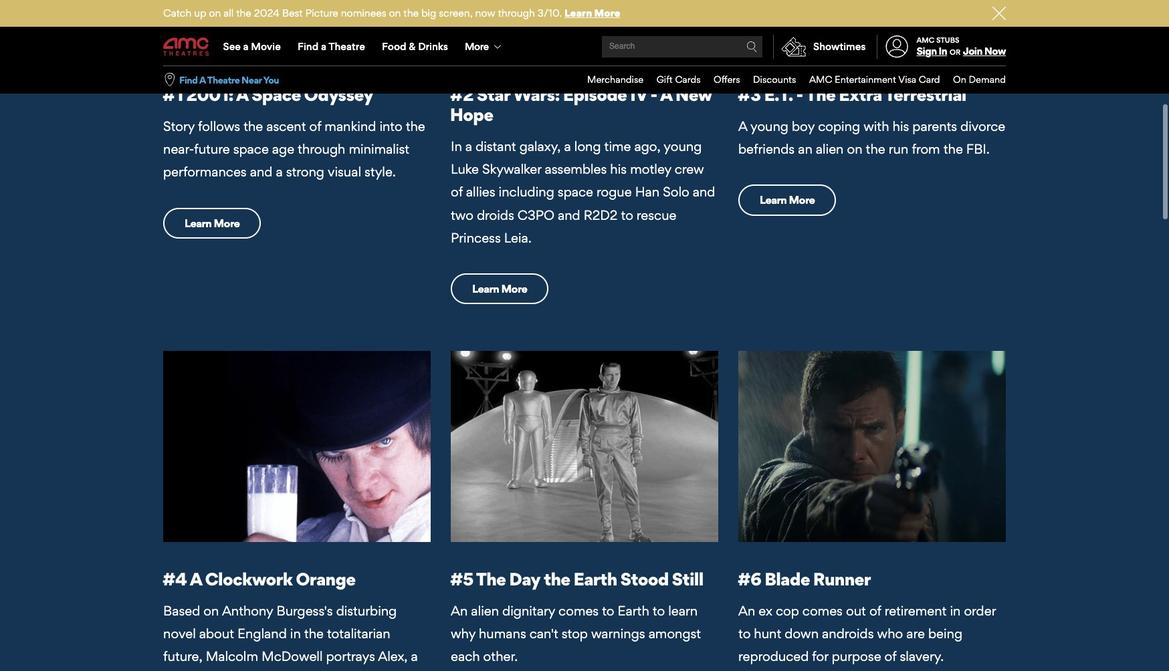 Task type: vqa. For each thing, say whether or not it's contained in the screenshot.


Task type: describe. For each thing, give the bounding box(es) containing it.
0 horizontal spatial the
[[476, 568, 506, 590]]

food
[[382, 40, 406, 53]]

more button
[[456, 28, 513, 66]]

drinks
[[418, 40, 448, 53]]

the right into
[[406, 118, 425, 134]]

learn more link for #1 2001: a space odyssey
[[163, 208, 261, 239]]

catch
[[163, 7, 191, 19]]

e.t. the extra terrestrial image
[[738, 0, 1006, 58]]

inside the cockpit of the millenium falcon image
[[451, 0, 718, 58]]

food & drinks
[[382, 40, 448, 53]]

befriends
[[738, 141, 795, 157]]

see a movie link
[[215, 28, 289, 66]]

episode
[[563, 84, 627, 105]]

luke
[[451, 161, 479, 177]]

learn for #1 2001: a space odyssey
[[185, 216, 212, 230]]

mankind
[[325, 118, 376, 134]]

entertainment
[[835, 74, 896, 85]]

food & drinks link
[[374, 28, 456, 66]]

menu containing more
[[163, 28, 1006, 66]]

time
[[604, 138, 631, 155]]

disturbing
[[336, 603, 397, 619]]

leia.
[[504, 230, 532, 246]]

down
[[785, 626, 819, 642]]

learn more for #2 star wars: episode iv - a new hope
[[472, 282, 527, 296]]

#4
[[162, 568, 187, 590]]

merchandise
[[587, 74, 644, 85]]

image from toy story image
[[738, 351, 1006, 542]]

a right 2001:
[[236, 84, 248, 105]]

an
[[798, 141, 813, 157]]

a right #4
[[190, 568, 202, 590]]

future,
[[163, 649, 202, 665]]

the right day
[[544, 568, 570, 590]]

#3 e.t. - the extra terrestrial
[[738, 84, 966, 105]]

story follows the ascent of mankind into the near-future space age through minimalist performances and a strong visual style.
[[163, 118, 425, 180]]

best
[[282, 7, 303, 19]]

follows
[[198, 118, 240, 134]]

#5
[[450, 568, 473, 590]]

visa
[[898, 74, 917, 85]]

screen,
[[439, 7, 473, 19]]

alien inside the "a young boy coping with his parents divorce befriends an alien on the run from the fbi."
[[816, 141, 844, 157]]

2 vertical spatial and
[[558, 207, 580, 223]]

a inside story follows the ascent of mankind into the near-future space age through minimalist performances and a strong visual style.
[[276, 164, 283, 180]]

rescue
[[637, 207, 677, 223]]

for
[[812, 649, 829, 665]]

amongst
[[649, 626, 701, 642]]

offers link
[[701, 66, 740, 94]]

amc for sign
[[917, 35, 935, 45]]

stood
[[620, 568, 669, 590]]

why
[[451, 626, 476, 642]]

alien inside an alien dignitary comes to earth to learn why humans can't stop warnings amongst each other.
[[471, 603, 499, 619]]

ascent
[[266, 118, 306, 134]]

earth inside an alien dignitary comes to earth to learn why humans can't stop warnings amongst each other.
[[618, 603, 649, 619]]

2 - from the left
[[796, 84, 803, 105]]

blade
[[765, 568, 810, 590]]

learn more for #1 2001: a space odyssey
[[185, 216, 240, 230]]

retirement
[[885, 603, 947, 619]]

mcdowell
[[262, 649, 323, 665]]

learn for #3 e.t. - the extra terrestrial
[[760, 194, 787, 207]]

han
[[635, 184, 660, 200]]

find a theatre link
[[289, 28, 374, 66]]

#5 the day the earth stood still
[[450, 568, 703, 590]]

on left all
[[209, 7, 221, 19]]

see a movie
[[223, 40, 281, 53]]

or
[[950, 48, 961, 57]]

droids
[[477, 207, 514, 223]]

a left long
[[564, 138, 571, 155]]

novel
[[163, 626, 196, 642]]

allies
[[466, 184, 495, 200]]

discounts link
[[740, 66, 796, 94]]

learn more link for #3 e.t. - the extra terrestrial
[[738, 185, 836, 216]]

1 horizontal spatial through
[[498, 7, 535, 19]]

still
[[672, 568, 703, 590]]

parents
[[913, 118, 957, 134]]

comes for day
[[559, 603, 599, 619]]

movie
[[251, 40, 281, 53]]

join
[[963, 45, 983, 58]]

up
[[194, 7, 206, 19]]

a inside button
[[199, 74, 206, 85]]

anthony
[[222, 603, 273, 619]]

space inside in a distant galaxy, a long time ago, young luke skywalker assembles his motley crew of allies including space rogue han solo and two droids c3po and r2d2 to rescue princess leia.
[[558, 184, 593, 200]]

on right nominees
[[389, 7, 401, 19]]

story
[[163, 118, 195, 134]]

learn more link right 3/10.
[[565, 7, 620, 19]]

on inside the "a young boy coping with his parents divorce befriends an alien on the run from the fbi."
[[847, 141, 863, 157]]

of right the out
[[870, 603, 881, 619]]

merchandise link
[[574, 66, 644, 94]]

more inside button
[[465, 40, 489, 53]]

2001: a space odyssey image
[[163, 0, 431, 58]]

galaxy,
[[520, 138, 561, 155]]

sign in or join amc stubs element
[[877, 28, 1006, 66]]

0 horizontal spatial earth
[[574, 568, 617, 590]]

near-
[[163, 141, 194, 157]]

a inside #2 star wars: episode iv - a new hope
[[660, 84, 672, 105]]

each
[[451, 649, 480, 665]]

strong
[[286, 164, 324, 180]]

runner
[[813, 568, 871, 590]]

his inside the "a young boy coping with his parents divorce befriends an alien on the run from the fbi."
[[893, 118, 909, 134]]

space inside story follows the ascent of mankind into the near-future space age through minimalist performances and a strong visual style.
[[233, 141, 269, 157]]

menu containing merchandise
[[574, 66, 1006, 94]]

extra
[[839, 84, 882, 105]]

hope
[[450, 104, 493, 125]]

cards
[[675, 74, 701, 85]]

#2
[[450, 84, 474, 105]]

submit search icon image
[[747, 41, 757, 52]]

in inside in a distant galaxy, a long time ago, young luke skywalker assembles his motley crew of allies including space rogue han solo and two droids c3po and r2d2 to rescue princess leia.
[[451, 138, 462, 155]]

portrays
[[326, 649, 375, 665]]

find a theatre near you
[[179, 74, 279, 85]]

style.
[[365, 164, 396, 180]]

to up warnings
[[602, 603, 614, 619]]

cop
[[776, 603, 799, 619]]

more for #3 e.t. - the extra terrestrial
[[789, 194, 815, 207]]

terrestrial
[[885, 84, 966, 105]]

the down with
[[866, 141, 885, 157]]

more for #1 2001: a space odyssey
[[214, 216, 240, 230]]

showtimes image
[[774, 35, 813, 59]]

young inside the "a young boy coping with his parents divorce befriends an alien on the run from the fbi."
[[751, 118, 789, 134]]

a for distant
[[465, 138, 472, 155]]

visual
[[328, 164, 361, 180]]

an for #5 the day the earth stood still
[[451, 603, 468, 619]]

e.t.
[[764, 84, 793, 105]]

ex
[[759, 603, 773, 619]]

find a theatre
[[298, 40, 365, 53]]

more for #2 star wars: episode iv - a new hope
[[501, 282, 527, 296]]

join now button
[[963, 45, 1006, 58]]

burgess's
[[277, 603, 333, 619]]

malcolm mcdowell in a clockwork orange image
[[163, 351, 431, 542]]

a inside the "a young boy coping with his parents divorce befriends an alien on the run from the fbi."
[[738, 118, 747, 134]]



Task type: locate. For each thing, give the bounding box(es) containing it.
0 horizontal spatial amc
[[809, 74, 832, 85]]

space down assembles
[[558, 184, 593, 200]]

find up the story
[[179, 74, 198, 85]]

more down "leia."
[[501, 282, 527, 296]]

on down coping on the top right of the page
[[847, 141, 863, 157]]

learn down princess
[[472, 282, 499, 296]]

theatre down nominees
[[329, 40, 365, 53]]

amc entertainment visa card
[[809, 74, 940, 85]]

in up mcdowell
[[290, 626, 301, 642]]

1 vertical spatial in
[[451, 138, 462, 155]]

on inside based on anthony burgess's disturbing novel about england in the totalitarian future, malcolm mcdowell portrays alex,
[[204, 603, 219, 619]]

discounts
[[753, 74, 796, 85]]

the inside based on anthony burgess's disturbing novel about england in the totalitarian future, malcolm mcdowell portrays alex,
[[304, 626, 324, 642]]

amc logo image
[[163, 38, 210, 56], [163, 38, 210, 56]]

ago,
[[634, 138, 661, 155]]

earth left stood at right bottom
[[574, 568, 617, 590]]

learn more link for #2 star wars: episode iv - a new hope
[[451, 274, 549, 305]]

princess
[[451, 230, 501, 246]]

0 vertical spatial amc
[[917, 35, 935, 45]]

find for find a theatre near you
[[179, 74, 198, 85]]

1 comes from the left
[[559, 603, 599, 619]]

0 horizontal spatial theatre
[[207, 74, 240, 85]]

theatre for a
[[207, 74, 240, 85]]

2 comes from the left
[[803, 603, 843, 619]]

1 vertical spatial young
[[664, 138, 702, 155]]

star
[[477, 84, 510, 105]]

1 horizontal spatial learn more
[[472, 282, 527, 296]]

showtimes link
[[773, 35, 866, 59]]

of up two
[[451, 184, 463, 200]]

through
[[498, 7, 535, 19], [298, 141, 345, 157]]

r2d2
[[584, 207, 618, 223]]

0 horizontal spatial in
[[290, 626, 301, 642]]

in inside based on anthony burgess's disturbing novel about england in the totalitarian future, malcolm mcdowell portrays alex,
[[290, 626, 301, 642]]

a down age
[[276, 164, 283, 180]]

0 horizontal spatial space
[[233, 141, 269, 157]]

learn more link down an
[[738, 185, 836, 216]]

in up luke
[[451, 138, 462, 155]]

1 horizontal spatial an
[[738, 603, 755, 619]]

wars:
[[513, 84, 560, 105]]

reproduced
[[738, 649, 809, 665]]

1 horizontal spatial amc
[[917, 35, 935, 45]]

in inside amc stubs sign in or join now
[[939, 45, 947, 58]]

sign
[[917, 45, 937, 58]]

cookie consent banner dialog
[[0, 636, 1169, 672]]

amc down showtimes link
[[809, 74, 832, 85]]

run
[[889, 141, 909, 157]]

learn more link down performances
[[163, 208, 261, 239]]

alien up 'humans'
[[471, 603, 499, 619]]

amc stubs sign in or join now
[[917, 35, 1006, 58]]

#6 blade runner
[[738, 568, 871, 590]]

a young boy coping with his parents divorce befriends an alien on the run from the fbi.
[[738, 118, 1005, 157]]

0 vertical spatial alien
[[816, 141, 844, 157]]

learn for #2 star wars: episode iv - a new hope
[[472, 282, 499, 296]]

2024
[[254, 7, 280, 19]]

theatre for a
[[329, 40, 365, 53]]

in left or
[[939, 45, 947, 58]]

3/10.
[[538, 7, 562, 19]]

humans
[[479, 626, 526, 642]]

1 horizontal spatial earth
[[618, 603, 649, 619]]

0 horizontal spatial find
[[179, 74, 198, 85]]

gift
[[657, 74, 673, 85]]

of down who on the bottom right
[[885, 649, 897, 665]]

young up the befriends
[[751, 118, 789, 134]]

user profile image
[[878, 36, 916, 58]]

0 horizontal spatial young
[[664, 138, 702, 155]]

theatre inside button
[[207, 74, 240, 85]]

more down performances
[[214, 216, 240, 230]]

1 vertical spatial menu
[[574, 66, 1006, 94]]

you
[[263, 74, 279, 85]]

based
[[163, 603, 200, 619]]

search the AMC website text field
[[607, 42, 747, 52]]

a down picture
[[321, 40, 326, 53]]

of inside in a distant galaxy, a long time ago, young luke skywalker assembles his motley crew of allies including space rogue han solo and two droids c3po and r2d2 to rescue princess leia.
[[451, 184, 463, 200]]

0 vertical spatial the
[[806, 84, 836, 105]]

1 vertical spatial the
[[476, 568, 506, 590]]

1 vertical spatial his
[[610, 161, 627, 177]]

to
[[621, 207, 633, 223], [602, 603, 614, 619], [653, 603, 665, 619], [738, 626, 751, 642]]

to left 'hunt'
[[738, 626, 751, 642]]

0 horizontal spatial comes
[[559, 603, 599, 619]]

in
[[939, 45, 947, 58], [451, 138, 462, 155]]

0 horizontal spatial alien
[[471, 603, 499, 619]]

earth up warnings
[[618, 603, 649, 619]]

androids
[[822, 626, 874, 642]]

find down picture
[[298, 40, 319, 53]]

the left big
[[404, 7, 419, 19]]

are
[[907, 626, 925, 642]]

stubs
[[936, 35, 960, 45]]

order
[[964, 603, 996, 619]]

all
[[224, 7, 234, 19]]

comes inside an alien dignitary comes to earth to learn why humans can't stop warnings amongst each other.
[[559, 603, 599, 619]]

the left ascent
[[244, 118, 263, 134]]

to inside an ex cop comes out of retirement in order to hunt down androids who are being reproduced for purpose of slavery.
[[738, 626, 751, 642]]

and inside story follows the ascent of mankind into the near-future space age through minimalist performances and a strong visual style.
[[250, 164, 273, 180]]

more down an
[[789, 194, 815, 207]]

his down time in the right of the page
[[610, 161, 627, 177]]

menu
[[163, 28, 1006, 66], [574, 66, 1006, 94]]

2 horizontal spatial and
[[693, 184, 715, 200]]

1 horizontal spatial in
[[950, 603, 961, 619]]

his
[[893, 118, 909, 134], [610, 161, 627, 177]]

0 vertical spatial menu
[[163, 28, 1006, 66]]

motley
[[630, 161, 671, 177]]

find for find a theatre
[[298, 40, 319, 53]]

find inside button
[[179, 74, 198, 85]]

a up luke
[[465, 138, 472, 155]]

amc up sign
[[917, 35, 935, 45]]

0 vertical spatial in
[[939, 45, 947, 58]]

card
[[919, 74, 940, 85]]

0 vertical spatial theatre
[[329, 40, 365, 53]]

2001:
[[186, 84, 233, 105]]

the up boy
[[806, 84, 836, 105]]

big
[[421, 7, 436, 19]]

0 vertical spatial young
[[751, 118, 789, 134]]

the day the earth stood still image
[[451, 351, 718, 542]]

#3
[[738, 84, 761, 105]]

- inside #2 star wars: episode iv - a new hope
[[651, 84, 657, 105]]

being
[[928, 626, 963, 642]]

on up about
[[204, 603, 219, 619]]

alien right an
[[816, 141, 844, 157]]

the left fbi.
[[944, 141, 963, 157]]

0 horizontal spatial and
[[250, 164, 273, 180]]

1 vertical spatial in
[[290, 626, 301, 642]]

learn down performances
[[185, 216, 212, 230]]

picture
[[305, 7, 338, 19]]

learn more link
[[565, 7, 620, 19], [738, 185, 836, 216], [163, 208, 261, 239], [451, 274, 549, 305]]

and down crew on the top of the page
[[693, 184, 715, 200]]

an inside an ex cop comes out of retirement in order to hunt down androids who are being reproduced for purpose of slavery.
[[738, 603, 755, 619]]

malcolm
[[206, 649, 258, 665]]

boy
[[792, 118, 815, 134]]

amc entertainment visa card link
[[796, 66, 940, 94]]

slavery.
[[900, 649, 944, 665]]

0 horizontal spatial an
[[451, 603, 468, 619]]

day
[[509, 568, 540, 590]]

can't
[[530, 626, 558, 642]]

two
[[451, 207, 474, 223]]

solo
[[663, 184, 689, 200]]

0 vertical spatial in
[[950, 603, 961, 619]]

1 vertical spatial theatre
[[207, 74, 240, 85]]

on demand
[[953, 74, 1006, 85]]

his inside in a distant galaxy, a long time ago, young luke skywalker assembles his motley crew of allies including space rogue han solo and two droids c3po and r2d2 to rescue princess leia.
[[610, 161, 627, 177]]

0 horizontal spatial in
[[451, 138, 462, 155]]

sign in button
[[917, 45, 947, 58]]

menu up merchandise 'link'
[[163, 28, 1006, 66]]

1 - from the left
[[651, 84, 657, 105]]

1 horizontal spatial find
[[298, 40, 319, 53]]

#2 star wars: episode iv - a new hope
[[450, 84, 712, 125]]

learn more link down "leia."
[[451, 274, 549, 305]]

the down the burgess's
[[304, 626, 324, 642]]

comes up down
[[803, 603, 843, 619]]

gift cards link
[[644, 66, 701, 94]]

of inside story follows the ascent of mankind into the near-future space age through minimalist performances and a strong visual style.
[[309, 118, 321, 134]]

to down rogue
[[621, 207, 633, 223]]

hunt
[[754, 626, 781, 642]]

learn
[[565, 7, 592, 19], [760, 194, 787, 207], [185, 216, 212, 230], [472, 282, 499, 296]]

through inside story follows the ascent of mankind into the near-future space age through minimalist performances and a strong visual style.
[[298, 141, 345, 157]]

warnings
[[591, 626, 645, 642]]

an
[[451, 603, 468, 619], [738, 603, 755, 619]]

a inside see a movie link
[[243, 40, 249, 53]]

more right 3/10.
[[594, 7, 620, 19]]

1 horizontal spatial and
[[558, 207, 580, 223]]

through up strong
[[298, 141, 345, 157]]

comes for runner
[[803, 603, 843, 619]]

the right #5
[[476, 568, 506, 590]]

an ex cop comes out of retirement in order to hunt down androids who are being reproduced for purpose of slavery.
[[738, 603, 996, 665]]

a right #1 on the left top of page
[[199, 74, 206, 85]]

future
[[194, 141, 230, 157]]

1 vertical spatial and
[[693, 184, 715, 200]]

an up why
[[451, 603, 468, 619]]

- right e.t.
[[796, 84, 803, 105]]

a right see
[[243, 40, 249, 53]]

#1
[[162, 84, 183, 105]]

rogue
[[597, 184, 632, 200]]

in inside an ex cop comes out of retirement in order to hunt down androids who are being reproduced for purpose of slavery.
[[950, 603, 961, 619]]

1 vertical spatial alien
[[471, 603, 499, 619]]

1 horizontal spatial comes
[[803, 603, 843, 619]]

amc inside amc stubs sign in or join now
[[917, 35, 935, 45]]

learn right 3/10.
[[565, 7, 592, 19]]

0 vertical spatial find
[[298, 40, 319, 53]]

1 vertical spatial earth
[[618, 603, 649, 619]]

the
[[236, 7, 251, 19], [404, 7, 419, 19], [244, 118, 263, 134], [406, 118, 425, 134], [866, 141, 885, 157], [944, 141, 963, 157], [544, 568, 570, 590], [304, 626, 324, 642]]

based on anthony burgess's disturbing novel about england in the totalitarian future, malcolm mcdowell portrays alex,
[[163, 603, 422, 672]]

1 horizontal spatial theatre
[[329, 40, 365, 53]]

1 horizontal spatial alien
[[816, 141, 844, 157]]

of right ascent
[[309, 118, 321, 134]]

0 vertical spatial his
[[893, 118, 909, 134]]

learn more down "leia."
[[472, 282, 527, 296]]

a down #3
[[738, 118, 747, 134]]

earth
[[574, 568, 617, 590], [618, 603, 649, 619]]

- right iv
[[651, 84, 657, 105]]

1 vertical spatial learn more
[[185, 216, 240, 230]]

minimalist
[[349, 141, 409, 157]]

a for movie
[[243, 40, 249, 53]]

1 horizontal spatial space
[[558, 184, 593, 200]]

through right now on the left
[[498, 7, 535, 19]]

out
[[846, 603, 866, 619]]

stop
[[562, 626, 588, 642]]

2 horizontal spatial learn more
[[760, 194, 815, 207]]

0 vertical spatial earth
[[574, 568, 617, 590]]

to inside in a distant galaxy, a long time ago, young luke skywalker assembles his motley crew of allies including space rogue han solo and two droids c3po and r2d2 to rescue princess leia.
[[621, 207, 633, 223]]

more down now on the left
[[465, 40, 489, 53]]

and left r2d2
[[558, 207, 580, 223]]

0 vertical spatial and
[[250, 164, 273, 180]]

0 horizontal spatial learn more
[[185, 216, 240, 230]]

0 horizontal spatial his
[[610, 161, 627, 177]]

1 an from the left
[[451, 603, 468, 619]]

learn more down an
[[760, 194, 815, 207]]

learn more for #3 e.t. - the extra terrestrial
[[760, 194, 815, 207]]

1 horizontal spatial his
[[893, 118, 909, 134]]

learn more down performances
[[185, 216, 240, 230]]

1 vertical spatial space
[[558, 184, 593, 200]]

more
[[594, 7, 620, 19], [465, 40, 489, 53], [789, 194, 815, 207], [214, 216, 240, 230], [501, 282, 527, 296]]

other.
[[483, 649, 518, 665]]

-
[[651, 84, 657, 105], [796, 84, 803, 105]]

in a distant galaxy, a long time ago, young luke skywalker assembles his motley crew of allies including space rogue han solo and two droids c3po and r2d2 to rescue princess leia.
[[451, 138, 715, 246]]

0 vertical spatial learn more
[[760, 194, 815, 207]]

1 horizontal spatial young
[[751, 118, 789, 134]]

who
[[877, 626, 903, 642]]

performances
[[163, 164, 247, 180]]

0 vertical spatial space
[[233, 141, 269, 157]]

an inside an alien dignitary comes to earth to learn why humans can't stop warnings amongst each other.
[[451, 603, 468, 619]]

a left cards
[[660, 84, 672, 105]]

2 vertical spatial learn more
[[472, 282, 527, 296]]

an for #6 blade runner
[[738, 603, 755, 619]]

space left age
[[233, 141, 269, 157]]

1 vertical spatial find
[[179, 74, 198, 85]]

1 horizontal spatial in
[[939, 45, 947, 58]]

0 vertical spatial through
[[498, 7, 535, 19]]

comes inside an ex cop comes out of retirement in order to hunt down androids who are being reproduced for purpose of slavery.
[[803, 603, 843, 619]]

theatre
[[329, 40, 365, 53], [207, 74, 240, 85]]

age
[[272, 141, 294, 157]]

young inside in a distant galaxy, a long time ago, young luke skywalker assembles his motley crew of allies including space rogue han solo and two droids c3po and r2d2 to rescue princess leia.
[[664, 138, 702, 155]]

in left "order"
[[950, 603, 961, 619]]

to left learn
[[653, 603, 665, 619]]

#4 a clockwork orange
[[162, 568, 356, 590]]

0 horizontal spatial -
[[651, 84, 657, 105]]

&
[[409, 40, 416, 53]]

1 horizontal spatial the
[[806, 84, 836, 105]]

young up crew on the top of the page
[[664, 138, 702, 155]]

gift cards
[[657, 74, 701, 85]]

an left ex
[[738, 603, 755, 619]]

1 horizontal spatial -
[[796, 84, 803, 105]]

2 an from the left
[[738, 603, 755, 619]]

in
[[950, 603, 961, 619], [290, 626, 301, 642]]

including
[[499, 184, 554, 200]]

1 vertical spatial through
[[298, 141, 345, 157]]

1 vertical spatial amc
[[809, 74, 832, 85]]

theatre left near
[[207, 74, 240, 85]]

a inside 'find a theatre' link
[[321, 40, 326, 53]]

comes up stop at the bottom of the page
[[559, 603, 599, 619]]

0 horizontal spatial through
[[298, 141, 345, 157]]

divorce
[[961, 118, 1005, 134]]

the right all
[[236, 7, 251, 19]]

a for theatre
[[321, 40, 326, 53]]

amc for visa
[[809, 74, 832, 85]]

and down age
[[250, 164, 273, 180]]

his up the run
[[893, 118, 909, 134]]

learn down the befriends
[[760, 194, 787, 207]]

menu down 'showtimes' image
[[574, 66, 1006, 94]]

comes
[[559, 603, 599, 619], [803, 603, 843, 619]]

demand
[[969, 74, 1006, 85]]



